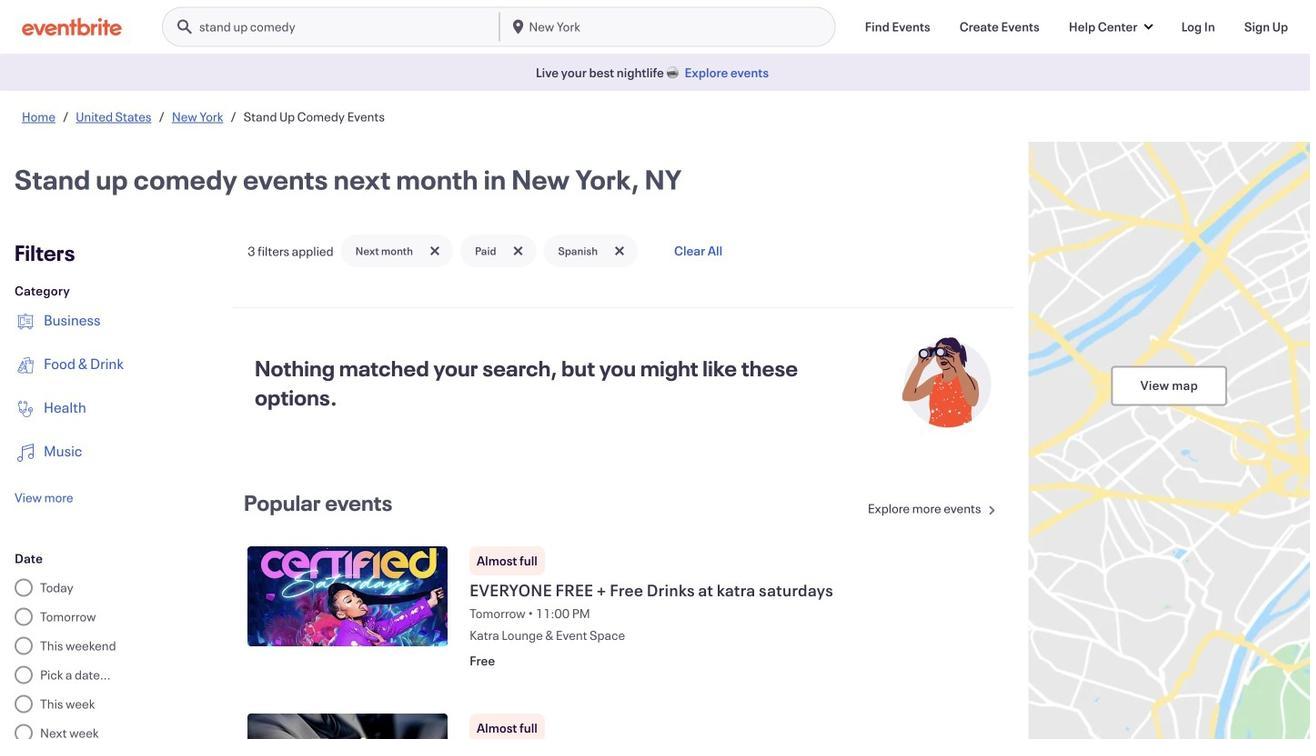 Task type: describe. For each thing, give the bounding box(es) containing it.
eventbrite image
[[22, 18, 122, 36]]

view more element
[[15, 489, 73, 506]]

find events element
[[865, 18, 930, 36]]

log in element
[[1181, 18, 1215, 36]]



Task type: locate. For each thing, give the bounding box(es) containing it.
create events element
[[960, 18, 1040, 36]]

sign up element
[[1244, 18, 1288, 36]]

everyone free + free drinks at katra saturdays primary image image
[[248, 547, 448, 647]]



Task type: vqa. For each thing, say whether or not it's contained in the screenshot.
Arrow image for Trends
no



